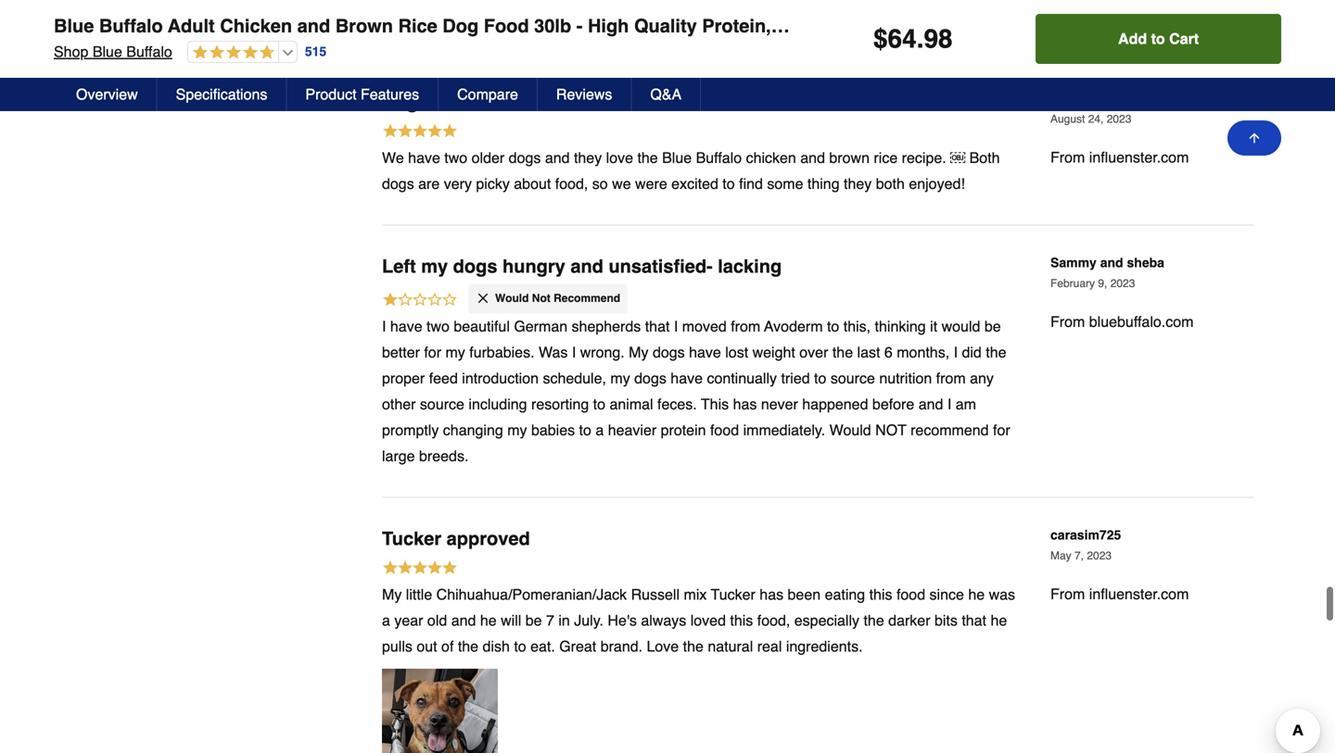 Task type: vqa. For each thing, say whether or not it's contained in the screenshot.
right that
yes



Task type: locate. For each thing, give the bounding box(es) containing it.
real
[[757, 638, 782, 655]]

1 vertical spatial love
[[606, 149, 633, 167]]

that inside i have two beautiful german shepherds that i moved from avoderm to this, thinking it would be better for my furbabies. was i wrong. my dogs have lost weight over the last 6 months, i did the proper feed introduction schedule, my dogs have continually tried to source nutrition from any other source including resorting to animal feces. this has never happened before and i am promptly changing my babies to a heavier protein food immediately.  would not recommend for large breeds.
[[645, 318, 670, 335]]

from influenster.com
[[1050, 149, 1189, 166], [1050, 586, 1189, 603]]

this right eating
[[869, 586, 892, 603]]

dogs down moved
[[653, 344, 685, 361]]

find
[[739, 175, 763, 193]]

tucker up little
[[382, 528, 441, 550]]

shepherds
[[572, 318, 641, 335]]

1 horizontal spatial food,
[[757, 612, 790, 629]]

to inside 'button'
[[1151, 30, 1165, 47]]

to right babies
[[579, 422, 591, 439]]

two up very
[[444, 149, 467, 167]]

1 vertical spatial be
[[525, 612, 542, 629]]

furbabies.
[[469, 344, 534, 361]]

1 horizontal spatial source
[[831, 370, 875, 387]]

2 vertical spatial from
[[1050, 586, 1085, 603]]

rice
[[874, 149, 898, 167]]

1 vertical spatial food
[[896, 586, 925, 603]]

for up 'feed'
[[424, 344, 441, 361]]

from up am
[[936, 370, 966, 387]]

has inside i have two beautiful german shepherds that i moved from avoderm to this, thinking it would be better for my furbabies. was i wrong. my dogs have lost weight over the last 6 months, i did the proper feed introduction schedule, my dogs have continually tried to source nutrition from any other source including resorting to animal feces. this has never happened before and i am promptly changing my babies to a heavier protein food immediately.  would not recommend for large breeds.
[[733, 396, 757, 413]]

1 vertical spatial my
[[382, 586, 402, 603]]

5 stars image
[[382, 123, 458, 142], [382, 559, 458, 579]]

a left year
[[382, 612, 390, 629]]

0 horizontal spatial 6
[[884, 344, 893, 361]]

my up 'feed'
[[445, 344, 465, 361]]

chihuahua/pomeranian/jack
[[436, 586, 627, 603]]

brown
[[335, 15, 393, 37]]

2 from influenster.com from the top
[[1050, 586, 1189, 603]]

not
[[532, 292, 550, 305]]

cart
[[1169, 30, 1199, 47]]

be right 'would'
[[984, 318, 1001, 335]]

influenster.com down 24,
[[1089, 149, 1189, 166]]

and
[[297, 15, 330, 37], [545, 149, 570, 167], [800, 149, 825, 167], [1100, 256, 1123, 270], [570, 256, 603, 277], [919, 396, 943, 413], [451, 612, 476, 629]]

he left will
[[480, 612, 497, 629]]

1 horizontal spatial love
[[606, 149, 633, 167]]

0 horizontal spatial a
[[382, 612, 390, 629]]

recommend
[[554, 292, 620, 305]]

have up are
[[408, 149, 440, 167]]

product features
[[305, 86, 419, 103]]

enjoyed!
[[909, 175, 965, 193]]

0 vertical spatial my
[[629, 344, 649, 361]]

we
[[382, 149, 404, 167]]

i right was
[[572, 344, 576, 361]]

1 vertical spatial from
[[1050, 314, 1085, 331]]

0 vertical spatial be
[[984, 318, 1001, 335]]

tucker up loved
[[711, 586, 755, 603]]

to inside my little chihuahua/pomeranian/jack russell mix tucker has been eating this food since he was a year old and he will be 7 in july. he's always loved this food, especially the darker bits that he pulls out of the dish to eat.   great brand. love the natural real ingredients.
[[514, 638, 526, 655]]

1 from influenster.com from the top
[[1050, 149, 1189, 166]]

pulls
[[382, 638, 412, 655]]

sammy and sheba february 9, 2023
[[1050, 256, 1164, 290]]

&
[[1038, 15, 1051, 37], [1323, 15, 1335, 37]]

that left moved
[[645, 318, 670, 335]]

1 horizontal spatial for
[[993, 422, 1010, 439]]

chicken
[[746, 149, 796, 167]]

love
[[647, 638, 679, 655]]

schedule,
[[543, 370, 606, 387]]

1 vertical spatial a
[[382, 612, 390, 629]]

from influenster.com down 24,
[[1050, 149, 1189, 166]]

they up so
[[574, 149, 602, 167]]

2 vertical spatial 2023
[[1087, 550, 1112, 563]]

1 vertical spatial 6
[[884, 344, 893, 361]]

q&a button
[[632, 78, 701, 111]]

1 & from the left
[[1038, 15, 1051, 37]]

continually
[[707, 370, 777, 387]]

1 vertical spatial food,
[[757, 612, 790, 629]]

0 horizontal spatial my
[[382, 586, 402, 603]]

0 vertical spatial 6
[[1057, 15, 1067, 37]]

would down happened
[[829, 422, 871, 439]]

1 vertical spatial 2023
[[1110, 277, 1135, 290]]

1 horizontal spatial he
[[968, 586, 985, 603]]

a left heavier at the left bottom
[[596, 422, 604, 439]]

my inside i have two beautiful german shepherds that i moved from avoderm to this, thinking it would be better for my furbabies. was i wrong. my dogs have lost weight over the last 6 months, i did the proper feed introduction schedule, my dogs have continually tried to source nutrition from any other source including resorting to animal feces. this has never happened before and i am promptly changing my babies to a heavier protein food immediately.  would not recommend for large breeds.
[[629, 344, 649, 361]]

0 horizontal spatial food
[[710, 422, 739, 439]]

& right 3
[[1038, 15, 1051, 37]]

1 vertical spatial source
[[420, 396, 464, 413]]

thinking
[[875, 318, 926, 335]]

the up "were"
[[637, 149, 658, 167]]

0 horizontal spatial has
[[733, 396, 757, 413]]

from down may
[[1050, 586, 1085, 603]]

2 & from the left
[[1323, 15, 1335, 37]]

0 vertical spatial tucker
[[382, 528, 441, 550]]

overview button
[[57, 78, 157, 111]]

2 5 stars image from the top
[[382, 559, 458, 579]]

have up the feces.
[[671, 370, 703, 387]]

source down 'feed'
[[420, 396, 464, 413]]

1 vertical spatial 5 stars image
[[382, 559, 458, 579]]

has down 'continually'
[[733, 396, 757, 413]]

brown
[[829, 149, 870, 167]]

to left the find on the top right of the page
[[723, 175, 735, 193]]

1 vertical spatial from
[[936, 370, 966, 387]]

about
[[514, 175, 551, 193]]

1 vertical spatial from influenster.com
[[1050, 586, 1189, 603]]

the down loved
[[683, 638, 704, 655]]

0 vertical spatial from influenster.com
[[1050, 149, 1189, 166]]

would right close image at the left of page
[[495, 292, 529, 305]]

have up better
[[390, 318, 422, 335]]

2023 right 7,
[[1087, 550, 1112, 563]]

did
[[962, 344, 982, 361]]

2023 right 9,
[[1110, 277, 1135, 290]]

influenster.com down carasim725 may 7, 2023
[[1089, 586, 1189, 603]]

98
[[924, 24, 953, 54]]

0 horizontal spatial tucker
[[382, 528, 441, 550]]

0 vertical spatial they
[[574, 149, 602, 167]]

nutrition
[[879, 370, 932, 387]]

food, inside my little chihuahua/pomeranian/jack russell mix tucker has been eating this food since he was a year old and he will be 7 in july. he's always loved this food, especially the darker bits that he pulls out of the dish to eat.   great brand. love the natural real ingredients.
[[757, 612, 790, 629]]

my
[[629, 344, 649, 361], [382, 586, 402, 603]]

2023 right 24,
[[1107, 113, 1131, 126]]

5 stars image for dogs
[[382, 123, 458, 142]]

august 24, 2023
[[1050, 113, 1131, 126]]

bits
[[935, 612, 958, 629]]

0 horizontal spatial food,
[[555, 175, 588, 193]]

from for tucker approved
[[1050, 586, 1085, 603]]

my left little
[[382, 586, 402, 603]]

especially
[[794, 612, 859, 629]]

lacking
[[718, 256, 782, 277]]

0 vertical spatial love
[[433, 91, 471, 113]]

dogs love it!
[[382, 91, 493, 113]]

reviews button
[[538, 78, 632, 111]]

healthy
[[1206, 15, 1273, 37]]

0 vertical spatial 5 stars image
[[382, 123, 458, 142]]

1 vertical spatial this
[[730, 612, 753, 629]]

compare
[[457, 86, 518, 103]]

1 horizontal spatial my
[[629, 344, 649, 361]]

has
[[733, 396, 757, 413], [760, 586, 783, 603]]

little
[[406, 586, 432, 603]]

that
[[645, 318, 670, 335], [962, 612, 986, 629]]

1 horizontal spatial food
[[896, 586, 925, 603]]

would not recommend
[[495, 292, 620, 305]]

1 horizontal spatial from
[[936, 370, 966, 387]]

for right acids
[[1176, 15, 1201, 37]]

0 horizontal spatial be
[[525, 612, 542, 629]]

0 horizontal spatial this
[[730, 612, 753, 629]]

buffalo up excited in the right top of the page
[[696, 149, 742, 167]]

grains,
[[885, 15, 949, 37]]

1 horizontal spatial they
[[844, 175, 872, 193]]

love up we
[[606, 149, 633, 167]]

it!
[[476, 91, 493, 113]]

0 vertical spatial has
[[733, 396, 757, 413]]

food, left so
[[555, 175, 588, 193]]

this
[[869, 586, 892, 603], [730, 612, 753, 629]]

1 horizontal spatial &
[[1323, 15, 1335, 37]]

carasim725 may 7, 2023
[[1050, 528, 1121, 563]]

5 stars image up little
[[382, 559, 458, 579]]

that right bits
[[962, 612, 986, 629]]

i up better
[[382, 318, 386, 335]]

he's
[[608, 612, 637, 629]]

be left 7
[[525, 612, 542, 629]]

0 vertical spatial food,
[[555, 175, 588, 193]]

2 horizontal spatial for
[[1176, 15, 1201, 37]]

0 horizontal spatial that
[[645, 318, 670, 335]]

add to cart
[[1118, 30, 1199, 47]]

be
[[984, 318, 1001, 335], [525, 612, 542, 629]]

my
[[421, 256, 448, 277], [445, 344, 465, 361], [610, 370, 630, 387], [507, 422, 527, 439]]

6 inside i have two beautiful german shepherds that i moved from avoderm to this, thinking it would be better for my furbabies. was i wrong. my dogs have lost weight over the last 6 months, i did the proper feed introduction schedule, my dogs have continually tried to source nutrition from any other source including resorting to animal feces. this has never happened before and i am promptly changing my babies to a heavier protein food immediately.  would not recommend for large breeds.
[[884, 344, 893, 361]]

love
[[433, 91, 471, 113], [606, 149, 633, 167]]

1 horizontal spatial that
[[962, 612, 986, 629]]

0 horizontal spatial &
[[1038, 15, 1051, 37]]

breeds.
[[419, 448, 469, 465]]

this up natural
[[730, 612, 753, 629]]

two inside i have two beautiful german shepherds that i moved from avoderm to this, thinking it would be better for my furbabies. was i wrong. my dogs have lost weight over the last 6 months, i did the proper feed introduction schedule, my dogs have continually tried to source nutrition from any other source including resorting to animal feces. this has never happened before and i am promptly changing my babies to a heavier protein food immediately.  would not recommend for large breeds.
[[427, 318, 450, 335]]

buffalo down the "adult"
[[126, 43, 172, 60]]

6 right last
[[884, 344, 893, 361]]

food
[[710, 422, 739, 439], [896, 586, 925, 603]]

they down brown
[[844, 175, 872, 193]]

food down 'this'
[[710, 422, 739, 439]]

0 vertical spatial from
[[731, 318, 760, 335]]

1 vertical spatial would
[[829, 422, 871, 439]]

to right add
[[1151, 30, 1165, 47]]

0 vertical spatial two
[[444, 149, 467, 167]]

6 left fatty
[[1057, 15, 1067, 37]]

to left animal
[[593, 396, 605, 413]]

0 horizontal spatial source
[[420, 396, 464, 413]]

they
[[574, 149, 602, 167], [844, 175, 872, 193]]

and inside sammy and sheba february 9, 2023
[[1100, 256, 1123, 270]]

2 from from the top
[[1050, 314, 1085, 331]]

dogs up close image at the left of page
[[453, 256, 497, 277]]

0 vertical spatial would
[[495, 292, 529, 305]]

2 vertical spatial blue
[[662, 149, 692, 167]]

1 star image
[[382, 291, 458, 311]]

1 vertical spatial that
[[962, 612, 986, 629]]

have inside we have two older dogs and they love the blue buffalo chicken and brown rice recipe. ￼ both dogs are very picky about food, so we were excited to find some thing they both enjoyed!
[[408, 149, 440, 167]]

avoderm
[[764, 318, 823, 335]]

arrow up image
[[1247, 131, 1262, 146]]

has inside my little chihuahua/pomeranian/jack russell mix tucker has been eating this food since he was a year old and he will be 7 in july. he's always loved this food, especially the darker bits that he pulls out of the dish to eat.   great brand. love the natural real ingredients.
[[760, 586, 783, 603]]

1 vertical spatial influenster.com
[[1089, 586, 1189, 603]]

5 stars image for tucker
[[382, 559, 458, 579]]

from down february
[[1050, 314, 1085, 331]]

for right recommend
[[993, 422, 1010, 439]]

great
[[559, 638, 596, 655]]

buffalo up shop blue buffalo
[[99, 15, 163, 37]]

1 horizontal spatial would
[[829, 422, 871, 439]]

0 vertical spatial food
[[710, 422, 739, 439]]

high
[[588, 15, 629, 37]]

i
[[382, 318, 386, 335], [674, 318, 678, 335], [572, 344, 576, 361], [954, 344, 958, 361], [947, 396, 952, 413]]

approved
[[447, 528, 530, 550]]

0 vertical spatial a
[[596, 422, 604, 439]]

since
[[929, 586, 964, 603]]

darker
[[888, 612, 930, 629]]

food up "darker"
[[896, 586, 925, 603]]

from down august on the right top
[[1050, 149, 1085, 166]]

babies
[[531, 422, 575, 439]]

features
[[361, 86, 419, 103]]

including
[[469, 396, 527, 413]]

0 vertical spatial buffalo
[[99, 15, 163, 37]]

1 horizontal spatial be
[[984, 318, 1001, 335]]

two down 1 star image
[[427, 318, 450, 335]]

food inside i have two beautiful german shepherds that i moved from avoderm to this, thinking it would be better for my furbabies. was i wrong. my dogs have lost weight over the last 6 months, i did the proper feed introduction schedule, my dogs have continually tried to source nutrition from any other source including resorting to animal feces. this has never happened before and i am promptly changing my babies to a heavier protein food immediately.  would not recommend for large breeds.
[[710, 422, 739, 439]]

my right wrong.
[[629, 344, 649, 361]]

blue up shop
[[54, 15, 94, 37]]

source
[[831, 370, 875, 387], [420, 396, 464, 413]]

wholesome
[[776, 15, 880, 37]]

shop
[[54, 43, 88, 60]]

1 vertical spatial tucker
[[711, 586, 755, 603]]

omega
[[955, 15, 1017, 37]]

acids
[[1121, 15, 1171, 37]]

love left it!
[[433, 91, 471, 113]]

source down last
[[831, 370, 875, 387]]

0 vertical spatial that
[[645, 318, 670, 335]]

from
[[731, 318, 760, 335], [936, 370, 966, 387]]

two for older
[[444, 149, 467, 167]]

was
[[989, 586, 1015, 603]]

1 horizontal spatial has
[[760, 586, 783, 603]]

1 5 stars image from the top
[[382, 123, 458, 142]]

1 horizontal spatial 6
[[1057, 15, 1067, 37]]

0 vertical spatial from
[[1050, 149, 1085, 166]]

to left eat.
[[514, 638, 526, 655]]

eat.
[[530, 638, 555, 655]]

1 from from the top
[[1050, 149, 1085, 166]]

& right skin
[[1323, 15, 1335, 37]]

food, up the real
[[757, 612, 790, 629]]

blue right shop
[[93, 43, 122, 60]]

from up lost
[[731, 318, 760, 335]]

in
[[558, 612, 570, 629]]

has left been
[[760, 586, 783, 603]]

1 horizontal spatial tucker
[[711, 586, 755, 603]]

older
[[472, 149, 505, 167]]

1 vertical spatial has
[[760, 586, 783, 603]]

blue up excited in the right top of the page
[[662, 149, 692, 167]]

2 influenster.com from the top
[[1089, 586, 1189, 603]]

we
[[612, 175, 631, 193]]

two inside we have two older dogs and they love the blue buffalo chicken and brown rice recipe. ￼ both dogs are very picky about food, so we were excited to find some thing they both enjoyed!
[[444, 149, 467, 167]]

3 from from the top
[[1050, 586, 1085, 603]]

1 vertical spatial two
[[427, 318, 450, 335]]

6
[[1057, 15, 1067, 37], [884, 344, 893, 361]]

my up animal
[[610, 370, 630, 387]]

0 vertical spatial influenster.com
[[1089, 149, 1189, 166]]

german
[[514, 318, 567, 335]]

he left was at the right of the page
[[968, 586, 985, 603]]

my down including on the left of page
[[507, 422, 527, 439]]

0 horizontal spatial for
[[424, 344, 441, 361]]

food, inside we have two older dogs and they love the blue buffalo chicken and brown rice recipe. ￼ both dogs are very picky about food, so we were excited to find some thing they both enjoyed!
[[555, 175, 588, 193]]

both
[[969, 149, 1000, 167]]

2 vertical spatial buffalo
[[696, 149, 742, 167]]

0 vertical spatial this
[[869, 586, 892, 603]]

0 horizontal spatial they
[[574, 149, 602, 167]]

he down was at the right of the page
[[991, 612, 1007, 629]]

5 stars image down dogs
[[382, 123, 458, 142]]

1 horizontal spatial a
[[596, 422, 604, 439]]

two for beautiful
[[427, 318, 450, 335]]

from influenster.com down 7,
[[1050, 586, 1189, 603]]



Task type: describe. For each thing, give the bounding box(es) containing it.
the left last
[[832, 344, 853, 361]]

0 horizontal spatial he
[[480, 612, 497, 629]]

tucker inside my little chihuahua/pomeranian/jack russell mix tucker has been eating this food since he was a year old and he will be 7 in july. he's always loved this food, especially the darker bits that he pulls out of the dish to eat.   great brand. love the natural real ingredients.
[[711, 586, 755, 603]]

i left moved
[[674, 318, 678, 335]]

1 vertical spatial for
[[424, 344, 441, 361]]

https://photos us.bazaarvoice.com/photo/2/cghvdg86ymx1zwj1zmzhbg8/37c2e492 aaec 506a b974 184bc1902384 image
[[382, 669, 498, 754]]

my right left
[[421, 256, 448, 277]]

1 influenster.com from the top
[[1089, 149, 1189, 166]]

0 horizontal spatial love
[[433, 91, 471, 113]]

beautiful
[[454, 318, 510, 335]]

1 vertical spatial they
[[844, 175, 872, 193]]

and inside my little chihuahua/pomeranian/jack russell mix tucker has been eating this food since he was a year old and he will be 7 in july. he's always loved this food, especially the darker bits that he pulls out of the dish to eat.   great brand. love the natural real ingredients.
[[451, 612, 476, 629]]

any
[[970, 370, 994, 387]]

bluebuffalo.com
[[1089, 314, 1194, 331]]

was
[[539, 344, 568, 361]]

eating
[[825, 586, 865, 603]]

7,
[[1075, 550, 1084, 563]]

dogs
[[382, 91, 428, 113]]

add to cart button
[[1036, 14, 1281, 64]]

large
[[382, 448, 415, 465]]

heavier
[[608, 422, 657, 439]]

2 vertical spatial for
[[993, 422, 1010, 439]]

4.7 stars image
[[188, 45, 274, 62]]

buffalo inside we have two older dogs and they love the blue buffalo chicken and brown rice recipe. ￼ both dogs are very picky about food, so we were excited to find some thing they both enjoyed!
[[696, 149, 742, 167]]

recipe.
[[902, 149, 946, 167]]

q&a
[[650, 86, 682, 103]]

loved
[[690, 612, 726, 629]]

a inside my little chihuahua/pomeranian/jack russell mix tucker has been eating this food since he was a year old and he will be 7 in july. he's always loved this food, especially the darker bits that he pulls out of the dish to eat.   great brand. love the natural real ingredients.
[[382, 612, 390, 629]]

from for left my dogs hungry and unsatisfied- lacking
[[1050, 314, 1085, 331]]

dogs up animal
[[634, 370, 666, 387]]

to left this,
[[827, 318, 839, 335]]

animal
[[610, 396, 653, 413]]

before
[[872, 396, 914, 413]]

never
[[761, 396, 798, 413]]

30lb
[[534, 15, 571, 37]]

it
[[930, 318, 937, 335]]

my inside my little chihuahua/pomeranian/jack russell mix tucker has been eating this food since he was a year old and he will be 7 in july. he's always loved this food, especially the darker bits that he pulls out of the dish to eat.   great brand. love the natural real ingredients.
[[382, 586, 402, 603]]

will
[[501, 612, 521, 629]]

0 vertical spatial blue
[[54, 15, 94, 37]]

blue inside we have two older dogs and they love the blue buffalo chicken and brown rice recipe. ￼ both dogs are very picky about food, so we were excited to find some thing they both enjoyed!
[[662, 149, 692, 167]]

have down moved
[[689, 344, 721, 361]]

24,
[[1088, 113, 1104, 126]]

not
[[875, 422, 907, 439]]

shop blue buffalo
[[54, 43, 172, 60]]

would inside i have two beautiful german shepherds that i moved from avoderm to this, thinking it would be better for my furbabies. was i wrong. my dogs have lost weight over the last 6 months, i did the proper feed introduction schedule, my dogs have continually tried to source nutrition from any other source including resorting to animal feces. this has never happened before and i am promptly changing my babies to a heavier protein food immediately.  would not recommend for large breeds.
[[829, 422, 871, 439]]

2023 inside sammy and sheba february 9, 2023
[[1110, 277, 1135, 290]]

the right 'did'
[[986, 344, 1006, 361]]

picky
[[476, 175, 510, 193]]

￼
[[950, 149, 965, 167]]

to right "tried"
[[814, 370, 826, 387]]

been
[[788, 586, 821, 603]]

$
[[873, 24, 888, 54]]

chicken
[[220, 15, 292, 37]]

left my dogs hungry and unsatisfied- lacking
[[382, 256, 782, 277]]

natural
[[708, 638, 753, 655]]

wrong.
[[580, 344, 625, 361]]

food inside my little chihuahua/pomeranian/jack russell mix tucker has been eating this food since he was a year old and he will be 7 in july. he's always loved this food, especially the darker bits that he pulls out of the dish to eat.   great brand. love the natural real ingredients.
[[896, 586, 925, 603]]

dogs up about
[[509, 149, 541, 167]]

overview
[[76, 86, 138, 103]]

unsatisfied-
[[609, 256, 713, 277]]

0 horizontal spatial from
[[731, 318, 760, 335]]

excited
[[671, 175, 718, 193]]

february
[[1050, 277, 1095, 290]]

the right of
[[458, 638, 478, 655]]

https://photos us.bazaarvoice.com/photo/2/cghvdg86ymx1zwj1zmzhbg8/427e4ac7 d822 5b38 a57f cdb44e1fe1ae image
[[382, 0, 498, 23]]

over
[[799, 344, 828, 361]]

specifications button
[[157, 78, 287, 111]]

-
[[576, 15, 583, 37]]

1 horizontal spatial this
[[869, 586, 892, 603]]

year
[[394, 612, 423, 629]]

0 vertical spatial for
[[1176, 15, 1201, 37]]

mix
[[684, 586, 707, 603]]

quality
[[634, 15, 697, 37]]

9,
[[1098, 277, 1107, 290]]

1 vertical spatial buffalo
[[126, 43, 172, 60]]

were
[[635, 175, 667, 193]]

0 vertical spatial source
[[831, 370, 875, 387]]

a inside i have two beautiful german shepherds that i moved from avoderm to this, thinking it would be better for my furbabies. was i wrong. my dogs have lost weight over the last 6 months, i did the proper feed introduction schedule, my dogs have continually tried to source nutrition from any other source including resorting to animal feces. this has never happened before and i am promptly changing my babies to a heavier protein food immediately.  would not recommend for large breeds.
[[596, 422, 604, 439]]

specifications
[[176, 86, 267, 103]]

this
[[701, 396, 729, 413]]

proper
[[382, 370, 425, 387]]

thing
[[807, 175, 840, 193]]

hungry
[[503, 256, 565, 277]]

i left am
[[947, 396, 952, 413]]

are
[[418, 175, 440, 193]]

0 horizontal spatial would
[[495, 292, 529, 305]]

brand.
[[600, 638, 643, 655]]

.
[[917, 24, 924, 54]]

both
[[876, 175, 905, 193]]

2 horizontal spatial he
[[991, 612, 1007, 629]]

that inside my little chihuahua/pomeranian/jack russell mix tucker has been eating this food since he was a year old and he will be 7 in july. he's always loved this food, especially the darker bits that he pulls out of the dish to eat.   great brand. love the natural real ingredients.
[[962, 612, 986, 629]]

2023 inside carasim725 may 7, 2023
[[1087, 550, 1112, 563]]

promptly
[[382, 422, 439, 439]]

feed
[[429, 370, 458, 387]]

0 vertical spatial 2023
[[1107, 113, 1131, 126]]

am
[[956, 396, 976, 413]]

i left 'did'
[[954, 344, 958, 361]]

the inside we have two older dogs and they love the blue buffalo chicken and brown rice recipe. ￼ both dogs are very picky about food, so we were excited to find some thing they both enjoyed!
[[637, 149, 658, 167]]

may
[[1050, 550, 1071, 563]]

changing
[[443, 422, 503, 439]]

be inside i have two beautiful german shepherds that i moved from avoderm to this, thinking it would be better for my furbabies. was i wrong. my dogs have lost weight over the last 6 months, i did the proper feed introduction schedule, my dogs have continually tried to source nutrition from any other source including resorting to animal feces. this has never happened before and i am promptly changing my babies to a heavier protein food immediately.  would not recommend for large breeds.
[[984, 318, 1001, 335]]

of
[[441, 638, 454, 655]]

sheba
[[1127, 256, 1164, 270]]

and inside i have two beautiful german shepherds that i moved from avoderm to this, thinking it would be better for my furbabies. was i wrong. my dogs have lost weight over the last 6 months, i did the proper feed introduction schedule, my dogs have continually tried to source nutrition from any other source including resorting to animal feces. this has never happened before and i am promptly changing my babies to a heavier protein food immediately.  would not recommend for large breeds.
[[919, 396, 943, 413]]

so
[[592, 175, 608, 193]]

1 vertical spatial blue
[[93, 43, 122, 60]]

this,
[[843, 318, 871, 335]]

close image
[[476, 291, 490, 306]]

happened
[[802, 396, 868, 413]]

always
[[641, 612, 686, 629]]

3
[[1023, 15, 1033, 37]]

feces.
[[657, 396, 697, 413]]

product
[[305, 86, 357, 103]]

immediately.
[[743, 422, 825, 439]]

add
[[1118, 30, 1147, 47]]

my little chihuahua/pomeranian/jack russell mix tucker has been eating this food since he was a year old and he will be 7 in july. he's always loved this food, especially the darker bits that he pulls out of the dish to eat.   great brand. love the natural real ingredients.
[[382, 586, 1015, 655]]

reviews
[[556, 86, 612, 103]]

dogs down we
[[382, 175, 414, 193]]

august
[[1050, 113, 1085, 126]]

resorting
[[531, 396, 589, 413]]

protein,
[[702, 15, 771, 37]]

dog
[[443, 15, 479, 37]]

love inside we have two older dogs and they love the blue buffalo chicken and brown rice recipe. ￼ both dogs are very picky about food, so we were excited to find some thing they both enjoyed!
[[606, 149, 633, 167]]

weight
[[752, 344, 795, 361]]

be inside my little chihuahua/pomeranian/jack russell mix tucker has been eating this food since he was a year old and he will be 7 in july. he's always loved this food, especially the darker bits that he pulls out of the dish to eat.   great brand. love the natural real ingredients.
[[525, 612, 542, 629]]

i have two beautiful german shepherds that i moved from avoderm to this, thinking it would be better for my furbabies. was i wrong. my dogs have lost weight over the last 6 months, i did the proper feed introduction schedule, my dogs have continually tried to source nutrition from any other source including resorting to animal feces. this has never happened before and i am promptly changing my babies to a heavier protein food immediately.  would not recommend for large breeds.
[[382, 318, 1010, 465]]

515
[[305, 44, 327, 59]]

to inside we have two older dogs and they love the blue buffalo chicken and brown rice recipe. ￼ both dogs are very picky about food, so we were excited to find some thing they both enjoyed!
[[723, 175, 735, 193]]

the left "darker"
[[864, 612, 884, 629]]

better
[[382, 344, 420, 361]]

we have two older dogs and they love the blue buffalo chicken and brown rice recipe. ￼ both dogs are very picky about food, so we were excited to find some thing they both enjoyed!
[[382, 149, 1000, 193]]



